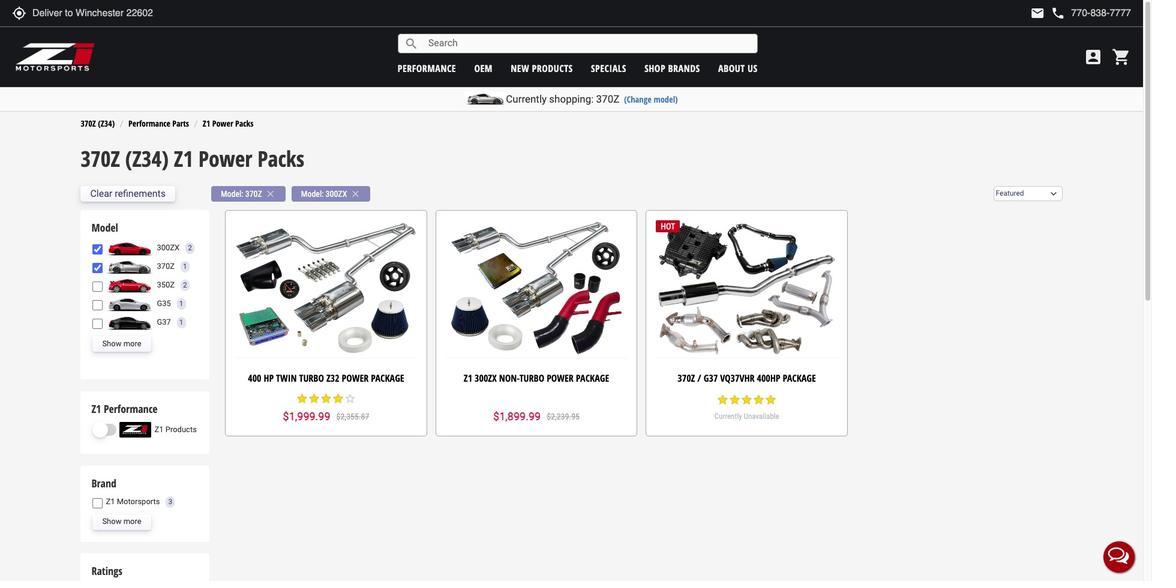 Task type: locate. For each thing, give the bounding box(es) containing it.
300zx inside model: 300zx close
[[326, 189, 347, 198]]

(change model) link
[[624, 94, 678, 105]]

2 vertical spatial 1
[[179, 318, 183, 326]]

0 vertical spatial more
[[123, 339, 141, 348]]

0 horizontal spatial 2
[[183, 281, 187, 289]]

power down z1 power packs 'link' on the top of page
[[199, 144, 252, 174]]

1
[[183, 262, 187, 270], [179, 299, 183, 308], [179, 318, 183, 326]]

1 horizontal spatial 2
[[188, 243, 192, 252]]

370z for 370z
[[157, 262, 175, 271]]

model: for model: 300zx close
[[301, 189, 324, 198]]

star
[[296, 393, 308, 405], [308, 393, 320, 405], [320, 393, 332, 405], [332, 393, 344, 405], [717, 394, 729, 406], [729, 394, 741, 406], [741, 394, 753, 406], [753, 394, 765, 406], [765, 394, 777, 406]]

None checkbox
[[93, 263, 103, 273], [93, 300, 103, 310], [93, 498, 103, 508], [93, 263, 103, 273], [93, 300, 103, 310], [93, 498, 103, 508]]

new products link
[[511, 62, 573, 75]]

my_location
[[12, 6, 26, 20]]

400 hp twin turbo z32 power package
[[248, 371, 404, 385]]

370z for 370z (z34) z1 power packs
[[81, 144, 120, 174]]

0 horizontal spatial g37
[[157, 317, 171, 326]]

0 horizontal spatial 300zx
[[157, 243, 180, 252]]

1 vertical spatial show more
[[102, 517, 141, 526]]

1 vertical spatial 2
[[183, 281, 187, 289]]

2 more from the top
[[123, 517, 141, 526]]

300zx
[[326, 189, 347, 198], [157, 243, 180, 252], [475, 371, 497, 385]]

nissan 350z z33 2003 2004 2005 2006 2007 2008 2009 vq35de 3.5l revup rev up vq35hr nismo z1 motorsports image
[[106, 277, 154, 293]]

400
[[248, 371, 261, 385]]

vq37vhr
[[721, 371, 755, 385]]

1 horizontal spatial (z34)
[[125, 144, 169, 174]]

show down z1 motorsports
[[102, 517, 122, 526]]

more for model
[[123, 339, 141, 348]]

1 vertical spatial show more button
[[93, 514, 151, 530]]

products
[[532, 62, 573, 75]]

350z
[[157, 280, 175, 289]]

0 vertical spatial (z34)
[[98, 117, 115, 129]]

0 vertical spatial show more button
[[93, 336, 151, 352]]

model: inside model: 300zx close
[[301, 189, 324, 198]]

package up $2,239.95
[[576, 371, 609, 385]]

show more button down z1 motorsports
[[93, 514, 151, 530]]

shop brands
[[645, 62, 700, 75]]

0 vertical spatial 300zx
[[326, 189, 347, 198]]

2 model: from the left
[[301, 189, 324, 198]]

0 horizontal spatial currently
[[506, 93, 547, 105]]

0 vertical spatial performance
[[129, 117, 170, 129]]

show for brand
[[102, 517, 122, 526]]

more
[[123, 339, 141, 348], [123, 517, 141, 526]]

model: inside model: 370z close
[[221, 189, 243, 198]]

package right the z32
[[371, 371, 404, 385]]

z1 motorsports logo image
[[15, 42, 96, 72]]

power
[[212, 117, 233, 129], [199, 144, 252, 174], [342, 371, 369, 385], [547, 371, 574, 385]]

z1 for z1 products
[[155, 425, 164, 434]]

currently down star star star star star
[[715, 412, 742, 421]]

0 vertical spatial currently
[[506, 93, 547, 105]]

1 for g35
[[179, 299, 183, 308]]

clear refinements
[[90, 188, 166, 199]]

1 show more button from the top
[[93, 336, 151, 352]]

1 vertical spatial performance
[[104, 401, 158, 416]]

g37 right /
[[704, 371, 718, 385]]

2 horizontal spatial 300zx
[[475, 371, 497, 385]]

show more button down 'infiniti g37 coupe sedan convertible v36 cv36 hv36 skyline 2008 2009 2010 2011 2012 2013 3.7l vq37vhr z1 motorsports' image
[[93, 336, 151, 352]]

1 horizontal spatial currently
[[715, 412, 742, 421]]

0 vertical spatial 2
[[188, 243, 192, 252]]

1 horizontal spatial package
[[576, 371, 609, 385]]

phone
[[1051, 6, 1066, 20]]

performance left the parts
[[129, 117, 170, 129]]

Search search field
[[419, 34, 757, 53]]

1 vertical spatial more
[[123, 517, 141, 526]]

0 horizontal spatial package
[[371, 371, 404, 385]]

packs
[[235, 117, 254, 129], [258, 144, 304, 174]]

hp
[[264, 371, 274, 385]]

0 horizontal spatial model:
[[221, 189, 243, 198]]

turbo for twin
[[299, 371, 324, 385]]

account_box link
[[1081, 47, 1106, 67]]

0 horizontal spatial close
[[265, 188, 276, 199]]

2 horizontal spatial package
[[783, 371, 816, 385]]

370z for 370z (z34)
[[81, 117, 96, 129]]

motorsports
[[117, 497, 160, 506]]

1 show more from the top
[[102, 339, 141, 348]]

1 right 'infiniti g37 coupe sedan convertible v36 cv36 hv36 skyline 2008 2009 2010 2011 2012 2013 3.7l vq37vhr z1 motorsports' image
[[179, 318, 183, 326]]

300zx for z1
[[475, 371, 497, 385]]

g37
[[157, 317, 171, 326], [704, 371, 718, 385]]

1 horizontal spatial g37
[[704, 371, 718, 385]]

370z (z34) link
[[81, 117, 115, 129]]

show down 'infiniti g37 coupe sedan convertible v36 cv36 hv36 skyline 2008 2009 2010 2011 2012 2013 3.7l vq37vhr z1 motorsports' image
[[102, 339, 122, 348]]

1 horizontal spatial model:
[[301, 189, 324, 198]]

1 vertical spatial currently
[[715, 412, 742, 421]]

0 horizontal spatial packs
[[235, 117, 254, 129]]

1 model: from the left
[[221, 189, 243, 198]]

currently
[[506, 93, 547, 105], [715, 412, 742, 421]]

(z34) up refinements
[[125, 144, 169, 174]]

1 vertical spatial show
[[102, 517, 122, 526]]

1 horizontal spatial 300zx
[[326, 189, 347, 198]]

0 vertical spatial 1
[[183, 262, 187, 270]]

mail
[[1031, 6, 1045, 20]]

shop brands link
[[645, 62, 700, 75]]

2 package from the left
[[576, 371, 609, 385]]

show more down z1 motorsports
[[102, 517, 141, 526]]

z1 motorsports
[[106, 497, 160, 506]]

0 vertical spatial show
[[102, 339, 122, 348]]

products
[[166, 425, 197, 434]]

new products
[[511, 62, 573, 75]]

turbo
[[299, 371, 324, 385], [520, 371, 545, 385]]

370z (z34)
[[81, 117, 115, 129]]

2 close from the left
[[350, 188, 361, 199]]

search
[[404, 36, 419, 51]]

close for model: 370z close
[[265, 188, 276, 199]]

currently down the new
[[506, 93, 547, 105]]

close for model: 300zx close
[[350, 188, 361, 199]]

1 horizontal spatial close
[[350, 188, 361, 199]]

nissan 370z z34 2009 2010 2011 2012 2013 2014 2015 2016 2017 2018 2019 3.7l vq37vhr vhr nismo z1 motorsports image
[[106, 259, 154, 274]]

shopping_cart link
[[1109, 47, 1132, 67]]

(z34) left performance parts link
[[98, 117, 115, 129]]

1 right g35
[[179, 299, 183, 308]]

show more button for brand
[[93, 514, 151, 530]]

model:
[[221, 189, 243, 198], [301, 189, 324, 198]]

1 vertical spatial 1
[[179, 299, 183, 308]]

model: 300zx close
[[301, 188, 361, 199]]

z1 power packs
[[203, 117, 254, 129]]

z1
[[203, 117, 210, 129], [174, 144, 193, 174], [464, 371, 473, 385], [91, 401, 101, 416], [155, 425, 164, 434], [106, 497, 115, 506]]

show more down 'infiniti g37 coupe sedan convertible v36 cv36 hv36 skyline 2008 2009 2010 2011 2012 2013 3.7l vq37vhr z1 motorsports' image
[[102, 339, 141, 348]]

turbo left the z32
[[299, 371, 324, 385]]

shop
[[645, 62, 666, 75]]

package right 400hp
[[783, 371, 816, 385]]

show more button
[[93, 336, 151, 352], [93, 514, 151, 530]]

3 package from the left
[[783, 371, 816, 385]]

300zx for model:
[[326, 189, 347, 198]]

$2,355.87
[[337, 412, 369, 421]]

2 show more from the top
[[102, 517, 141, 526]]

1 horizontal spatial packs
[[258, 144, 304, 174]]

performance up z1 products
[[104, 401, 158, 416]]

2 turbo from the left
[[520, 371, 545, 385]]

package
[[371, 371, 404, 385], [576, 371, 609, 385], [783, 371, 816, 385]]

370z
[[596, 93, 620, 105], [81, 117, 96, 129], [81, 144, 120, 174], [245, 189, 262, 198], [157, 262, 175, 271], [678, 371, 695, 385]]

(z34)
[[98, 117, 115, 129], [125, 144, 169, 174]]

1 right nissan 370z z34 2009 2010 2011 2012 2013 2014 2015 2016 2017 2018 2019 3.7l vq37vhr vhr nismo z1 motorsports image at the left of page
[[183, 262, 187, 270]]

close
[[265, 188, 276, 199], [350, 188, 361, 199]]

1 horizontal spatial turbo
[[520, 371, 545, 385]]

None checkbox
[[93, 244, 103, 254], [93, 281, 103, 292], [93, 319, 103, 329], [93, 244, 103, 254], [93, 281, 103, 292], [93, 319, 103, 329]]

1 close from the left
[[265, 188, 276, 199]]

$1,899.99 $2,239.95
[[494, 410, 580, 423]]

2 show more button from the top
[[93, 514, 151, 530]]

star_border
[[344, 393, 356, 405]]

model: for model: 370z close
[[221, 189, 243, 198]]

0 vertical spatial show more
[[102, 339, 141, 348]]

2 show from the top
[[102, 517, 122, 526]]

0 horizontal spatial (z34)
[[98, 117, 115, 129]]

g37 down g35
[[157, 317, 171, 326]]

refinements
[[115, 188, 166, 199]]

$1,899.99
[[494, 410, 541, 423]]

show more for model
[[102, 339, 141, 348]]

/
[[698, 371, 702, 385]]

more down 'infiniti g37 coupe sedan convertible v36 cv36 hv36 skyline 2008 2009 2010 2011 2012 2013 3.7l vq37vhr z1 motorsports' image
[[123, 339, 141, 348]]

show more
[[102, 339, 141, 348], [102, 517, 141, 526]]

$2,239.95
[[547, 412, 580, 421]]

(z34) for 370z (z34)
[[98, 117, 115, 129]]

currently for shopping:
[[506, 93, 547, 105]]

currently unavailable
[[715, 412, 780, 421]]

g35
[[157, 299, 171, 308]]

0 horizontal spatial turbo
[[299, 371, 324, 385]]

show
[[102, 339, 122, 348], [102, 517, 122, 526]]

370z inside model: 370z close
[[245, 189, 262, 198]]

1 more from the top
[[123, 339, 141, 348]]

power right the parts
[[212, 117, 233, 129]]

mail link
[[1031, 6, 1045, 20]]

turbo up $1,899.99 $2,239.95
[[520, 371, 545, 385]]

power up 'star_border'
[[342, 371, 369, 385]]

2
[[188, 243, 192, 252], [183, 281, 187, 289]]

2 vertical spatial 300zx
[[475, 371, 497, 385]]

clear
[[90, 188, 112, 199]]

more down z1 motorsports
[[123, 517, 141, 526]]

1 vertical spatial 300zx
[[157, 243, 180, 252]]

shopping_cart
[[1112, 47, 1132, 67]]

1 turbo from the left
[[299, 371, 324, 385]]

performance
[[129, 117, 170, 129], [104, 401, 158, 416]]

1 vertical spatial (z34)
[[125, 144, 169, 174]]

1 show from the top
[[102, 339, 122, 348]]

show more button for model
[[93, 336, 151, 352]]

performance
[[398, 62, 456, 75]]



Task type: describe. For each thing, give the bounding box(es) containing it.
brands
[[668, 62, 700, 75]]

twin
[[276, 371, 297, 385]]

3
[[168, 497, 172, 506]]

0 vertical spatial g37
[[157, 317, 171, 326]]

unavailable
[[744, 412, 780, 421]]

z1 300zx non-turbo power package
[[464, 371, 609, 385]]

ratings
[[91, 564, 123, 578]]

0 vertical spatial packs
[[235, 117, 254, 129]]

1 vertical spatial packs
[[258, 144, 304, 174]]

370z for 370z / g37 vq37vhr 400hp package
[[678, 371, 695, 385]]

about us
[[719, 62, 758, 75]]

z1 for z1 motorsports
[[106, 497, 115, 506]]

show more for brand
[[102, 517, 141, 526]]

parts
[[173, 117, 189, 129]]

model)
[[654, 94, 678, 105]]

about
[[719, 62, 745, 75]]

brand
[[91, 476, 116, 490]]

specials link
[[591, 62, 627, 75]]

z32
[[327, 371, 340, 385]]

z1 for z1 300zx non-turbo power package
[[464, 371, 473, 385]]

z1 for z1 performance
[[91, 401, 101, 416]]

370z (z34) z1 power packs
[[81, 144, 304, 174]]

power up $2,239.95
[[547, 371, 574, 385]]

2 for 350z
[[183, 281, 187, 289]]

model: 370z close
[[221, 188, 276, 199]]

package for z1
[[576, 371, 609, 385]]

currently shopping: 370z (change model)
[[506, 93, 678, 105]]

star star star star star_border $1,999.99 $2,355.87
[[283, 393, 369, 423]]

new
[[511, 62, 530, 75]]

(change
[[624, 94, 652, 105]]

400hp
[[757, 371, 781, 385]]

oem
[[475, 62, 493, 75]]

non-
[[499, 371, 520, 385]]

z1 for z1 power packs
[[203, 117, 210, 129]]

turbo for non-
[[520, 371, 545, 385]]

star star star star star
[[717, 394, 777, 406]]

account_box
[[1084, 47, 1103, 67]]

infiniti g35 coupe sedan v35 v36 skyline 2003 2004 2005 2006 2007 2008 3.5l vq35de revup rev up vq35hr z1 motorsports image
[[106, 296, 154, 312]]

2 for 300zx
[[188, 243, 192, 252]]

(z34) for 370z (z34) z1 power packs
[[125, 144, 169, 174]]

nissan 300zx z32 1990 1991 1992 1993 1994 1995 1996 vg30dett vg30de twin turbo non turbo z1 motorsports image
[[106, 240, 154, 256]]

z1 products
[[155, 425, 197, 434]]

1 package from the left
[[371, 371, 404, 385]]

$1,999.99
[[283, 410, 331, 423]]

infiniti g37 coupe sedan convertible v36 cv36 hv36 skyline 2008 2009 2010 2011 2012 2013 3.7l vq37vhr z1 motorsports image
[[106, 315, 154, 330]]

about us link
[[719, 62, 758, 75]]

370z / g37 vq37vhr 400hp package
[[678, 371, 816, 385]]

z1 performance
[[91, 401, 158, 416]]

shopping:
[[550, 93, 594, 105]]

us
[[748, 62, 758, 75]]

1 for g37
[[179, 318, 183, 326]]

performance parts
[[129, 117, 189, 129]]

show for model
[[102, 339, 122, 348]]

z1 power packs link
[[203, 117, 254, 129]]

specials
[[591, 62, 627, 75]]

performance link
[[398, 62, 456, 75]]

clear refinements button
[[81, 186, 175, 201]]

more for brand
[[123, 517, 141, 526]]

model
[[91, 221, 118, 235]]

oem link
[[475, 62, 493, 75]]

1 for 370z
[[183, 262, 187, 270]]

currently for unavailable
[[715, 412, 742, 421]]

package for 370z
[[783, 371, 816, 385]]

performance parts link
[[129, 117, 189, 129]]

1 vertical spatial g37
[[704, 371, 718, 385]]

mail phone
[[1031, 6, 1066, 20]]

phone link
[[1051, 6, 1132, 20]]



Task type: vqa. For each thing, say whether or not it's contained in the screenshot.


